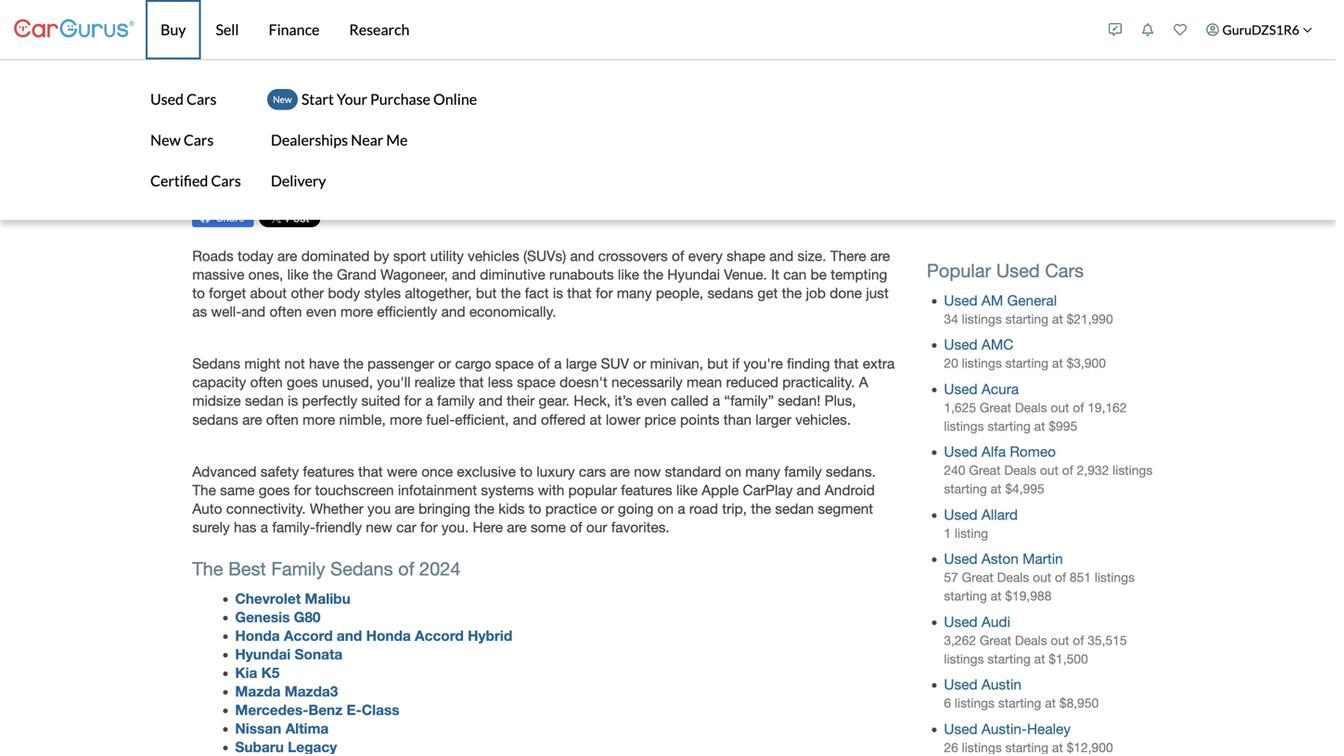 Task type: locate. For each thing, give the bounding box(es) containing it.
at inside used am general 34 listings starting at $21,990
[[1052, 312, 1063, 327]]

1 menu from the left
[[147, 79, 245, 201]]

new up certified
[[150, 131, 181, 149]]

1 horizontal spatial features
[[621, 482, 673, 499]]

accord left hybrid
[[415, 628, 464, 645]]

a left large in the top left of the page
[[554, 356, 562, 372]]

used alfa romeo
[[944, 444, 1056, 461]]

0 vertical spatial family
[[437, 393, 475, 410]]

used acura link
[[944, 381, 1019, 398]]

0 vertical spatial sedan
[[245, 393, 284, 410]]

economically.
[[470, 304, 556, 320]]

0 vertical spatial many
[[617, 285, 652, 302]]

menu containing used cars
[[147, 79, 245, 201]]

features up touchscreen at the left bottom of the page
[[303, 464, 354, 480]]

cars down used cars 'link' at the left top of page
[[184, 131, 214, 149]]

deals up $4,995
[[1005, 463, 1037, 478]]

fuel-
[[426, 411, 455, 428]]

1 horizontal spatial sedans
[[708, 285, 754, 302]]

not
[[284, 356, 305, 372]]

about
[[250, 285, 287, 302]]

1 vertical spatial to
[[520, 464, 533, 480]]

out down romeo
[[1040, 463, 1059, 478]]

large
[[566, 356, 597, 372]]

but left 'if'
[[708, 356, 728, 372]]

buy button
[[146, 0, 201, 59]]

used allard 1 listing
[[944, 507, 1018, 541]]

deals inside 1,625 great deals out of 19,162 listings starting at
[[1015, 400, 1047, 415]]

1 vertical spatial is
[[288, 393, 298, 410]]

of inside the "advanced safety features that were once exclusive to luxury cars are now standard on many family sedans. the same goes for touchscreen infotainment systems with popular features like apple carplay and android auto connectivity. whether you are bringing the kids to practice or going on a road trip, the sedan segment surely has a family-friendly new car for you. here are some of our favorites."
[[570, 519, 583, 536]]

features
[[303, 464, 354, 480], [621, 482, 673, 499]]

great right "57"
[[962, 570, 994, 585]]

new
[[273, 94, 292, 105], [150, 131, 181, 149]]

mean
[[687, 374, 722, 391]]

if
[[732, 356, 740, 372]]

often down about
[[270, 304, 302, 320]]

goes down not
[[287, 374, 318, 391]]

a down mean
[[713, 393, 720, 410]]

of up $995
[[1073, 400, 1084, 415]]

runabouts
[[550, 266, 614, 283]]

1 horizontal spatial family
[[785, 464, 822, 480]]

might
[[244, 356, 280, 372]]

delivery link
[[267, 161, 481, 201]]

many inside roads today are dominated by sport utility vehicles (suvs) and crossovers of every shape and size. there are massive ones, like the grand wagoneer, and diminutive runabouts like the hyundai venue. it can be tempting to forget about other body styles altogether, but the fact is that for many people, sedans get the job done just as well-and often even more efficiently and economically.
[[617, 285, 652, 302]]

1 vertical spatial features
[[621, 482, 673, 499]]

listings down used austin link
[[955, 696, 995, 711]]

to up systems
[[520, 464, 533, 480]]

accord down g80
[[284, 628, 333, 645]]

used inside used amc 20 listings starting at $3,900
[[944, 337, 978, 353]]

at left $3,900
[[1052, 356, 1063, 371]]

new for new cars
[[150, 131, 181, 149]]

0 horizontal spatial menu
[[147, 79, 245, 201]]

job
[[806, 285, 826, 302]]

cargurus logo homepage link link
[[14, 3, 135, 56]]

near
[[351, 131, 383, 149]]

used up 6 at bottom
[[944, 677, 978, 693]]

starting down "57"
[[944, 589, 987, 604]]

out inside 3,262 great deals out of 35,515 listings starting at
[[1051, 633, 1070, 648]]

the down crossovers
[[643, 266, 664, 283]]

hyundai up kia k5 link
[[235, 646, 291, 663]]

starting
[[1006, 312, 1049, 327], [1006, 356, 1049, 371], [988, 419, 1031, 434], [944, 482, 987, 497], [944, 589, 987, 604], [988, 652, 1031, 667], [999, 696, 1042, 711]]

more inside roads today are dominated by sport utility vehicles (suvs) and crossovers of every shape and size. there are massive ones, like the grand wagoneer, and diminutive runabouts like the hyundai venue. it can be tempting to forget about other body styles altogether, but the fact is that for many people, sedans get the job done just as well-and often even more efficiently and economically.
[[341, 304, 373, 320]]

trip,
[[722, 501, 747, 517]]

open notifications image
[[1142, 23, 1155, 36]]

menu
[[147, 79, 245, 201], [267, 79, 481, 201]]

0 vertical spatial goes
[[287, 374, 318, 391]]

2 horizontal spatial like
[[677, 482, 698, 499]]

0 horizontal spatial accord
[[284, 628, 333, 645]]

used for amc
[[944, 337, 978, 353]]

2 menu from the left
[[267, 79, 481, 201]]

1 vertical spatial family
[[785, 464, 822, 480]]

great inside '240 great deals out of 2,932 listings starting at'
[[969, 463, 1001, 478]]

and up sonata
[[337, 628, 362, 645]]

family
[[437, 393, 475, 410], [785, 464, 822, 480]]

used austin link
[[944, 677, 1022, 693]]

at inside used amc 20 listings starting at $3,900
[[1052, 356, 1063, 371]]

space up the their on the left bottom of page
[[517, 374, 556, 391]]

and down 'altogether,'
[[441, 304, 466, 320]]

for down 'runabouts'
[[596, 285, 613, 302]]

same
[[220, 482, 255, 499]]

$1,500
[[1049, 652, 1088, 667]]

is
[[553, 285, 563, 302], [288, 393, 298, 410]]

shape
[[727, 248, 766, 264]]

1 horizontal spatial or
[[601, 501, 614, 517]]

the up auto in the left of the page
[[192, 482, 216, 499]]

2024
[[420, 558, 461, 580]]

more
[[341, 304, 373, 320], [303, 411, 335, 428], [390, 411, 422, 428]]

sedans
[[192, 356, 240, 372], [331, 558, 393, 580]]

great down audi at bottom right
[[980, 633, 1012, 648]]

0 vertical spatial even
[[306, 304, 337, 320]]

sedans down the venue.
[[708, 285, 754, 302]]

deals down acura
[[1015, 400, 1047, 415]]

$8,950
[[1060, 696, 1099, 711]]

0 horizontal spatial sedan
[[245, 393, 284, 410]]

1 horizontal spatial menu
[[267, 79, 481, 201]]

used down 6 at bottom
[[944, 721, 978, 738]]

cars inside "link"
[[184, 131, 214, 149]]

2 horizontal spatial or
[[633, 356, 646, 372]]

1 vertical spatial even
[[637, 393, 667, 410]]

and right 'carplay'
[[797, 482, 821, 499]]

gear.
[[539, 393, 570, 410]]

0 vertical spatial space
[[495, 356, 534, 372]]

but down diminutive
[[476, 285, 497, 302]]

57 great deals out of 851 listings starting at
[[944, 570, 1135, 604]]

to inside roads today are dominated by sport utility vehicles (suvs) and crossovers of every shape and size. there are massive ones, like the grand wagoneer, and diminutive runabouts like the hyundai venue. it can be tempting to forget about other body styles altogether, but the fact is that for many people, sedans get the job done just as well-and often even more efficiently and economically.
[[192, 285, 205, 302]]

at down heck,
[[590, 411, 602, 428]]

goes inside sedans might not have the passenger or cargo space of a large suv or minivan, but if you're finding that extra capacity often goes unused, you'll realize that less space doesn't necessarily mean reduced practicality. a midsize sedan is perfectly suited for a family and their gear. heck, it's even called a "family" sedan! plus, sedans are often more nimble, more fuel-efficient, and offered at lower price points than larger vehicles.
[[287, 374, 318, 391]]

1 horizontal spatial sedan
[[775, 501, 814, 517]]

that down cargo
[[459, 374, 484, 391]]

0 vertical spatial to
[[192, 285, 205, 302]]

1 vertical spatial often
[[250, 374, 283, 391]]

sedans might not have the passenger or cargo space of a large suv or minivan, but if you're finding that extra capacity often goes unused, you'll realize that less space doesn't necessarily mean reduced practicality. a midsize sedan is perfectly suited for a family and their gear. heck, it's even called a "family" sedan! plus, sedans are often more nimble, more fuel-efficient, and offered at lower price points than larger vehicles.
[[192, 356, 895, 428]]

1 vertical spatial goes
[[259, 482, 290, 499]]

whether
[[310, 501, 364, 517]]

heck,
[[574, 393, 611, 410]]

the down diminutive
[[501, 285, 521, 302]]

new left start
[[273, 94, 292, 105]]

1 horizontal spatial accord
[[415, 628, 464, 645]]

and inside the "advanced safety features that were once exclusive to luxury cars are now standard on many family sedans. the same goes for touchscreen infotainment systems with popular features like apple carplay and android auto connectivity. whether you are bringing the kids to practice or going on a road trip, the sedan segment surely has a family-friendly new car for you. here are some of our favorites."
[[797, 482, 821, 499]]

like inside the "advanced safety features that were once exclusive to luxury cars are now standard on many family sedans. the same goes for touchscreen infotainment systems with popular features like apple carplay and android auto connectivity. whether you are bringing the kids to practice or going on a road trip, the sedan segment surely has a family-friendly new car for you. here are some of our favorites."
[[677, 482, 698, 499]]

used cars link
[[147, 79, 245, 120]]

at left $995
[[1035, 419, 1046, 434]]

sedans inside sedans might not have the passenger or cargo space of a large suv or minivan, but if you're finding that extra capacity often goes unused, you'll realize that less space doesn't necessarily mean reduced practicality. a midsize sedan is perfectly suited for a family and their gear. heck, it's even called a "family" sedan! plus, sedans are often more nimble, more fuel-efficient, and offered at lower price points than larger vehicles.
[[192, 356, 240, 372]]

used amc 20 listings starting at $3,900
[[944, 337, 1106, 371]]

1 vertical spatial many
[[746, 464, 781, 480]]

at left $1,500
[[1035, 652, 1046, 667]]

roads
[[192, 248, 234, 264]]

0 horizontal spatial many
[[617, 285, 652, 302]]

1 vertical spatial new
[[150, 131, 181, 149]]

starting inside used austin 6 listings starting at $8,950
[[999, 696, 1042, 711]]

body
[[328, 285, 360, 302]]

many down crossovers
[[617, 285, 652, 302]]

family up 'carplay'
[[785, 464, 822, 480]]

listings inside used am general 34 listings starting at $21,990
[[962, 312, 1002, 327]]

0 horizontal spatial hyundai
[[235, 646, 291, 663]]

space up less on the left
[[495, 356, 534, 372]]

0 horizontal spatial but
[[476, 285, 497, 302]]

deals inside 3,262 great deals out of 35,515 listings starting at
[[1015, 633, 1047, 648]]

you're
[[744, 356, 783, 372]]

hyundai inside chevrolet malibu genesis g80 honda accord and honda accord hybrid hyundai sonata kia k5 mazda mazda3 mercedes-benz e-class nissan altima
[[235, 646, 291, 663]]

cars up new cars "link"
[[187, 90, 217, 108]]

2 accord from the left
[[415, 628, 464, 645]]

1 vertical spatial sedans
[[331, 558, 393, 580]]

deals inside '240 great deals out of 2,932 listings starting at'
[[1005, 463, 1037, 478]]

1 vertical spatial hyundai
[[235, 646, 291, 663]]

that left extra
[[834, 356, 859, 372]]

that
[[567, 285, 592, 302], [834, 356, 859, 372], [459, 374, 484, 391], [358, 464, 383, 480]]

even inside sedans might not have the passenger or cargo space of a large suv or minivan, but if you're finding that extra capacity often goes unused, you'll realize that less space doesn't necessarily mean reduced practicality. a midsize sedan is perfectly suited for a family and their gear. heck, it's even called a "family" sedan! plus, sedans are often more nimble, more fuel-efficient, and offered at lower price points than larger vehicles.
[[637, 393, 667, 410]]

starting inside 3,262 great deals out of 35,515 listings starting at
[[988, 652, 1031, 667]]

1 horizontal spatial on
[[725, 464, 742, 480]]

1 horizontal spatial new
[[273, 94, 292, 105]]

1 horizontal spatial many
[[746, 464, 781, 480]]

menu bar
[[0, 0, 1337, 220]]

out up $995
[[1051, 400, 1070, 415]]

many inside the "advanced safety features that were once exclusive to luxury cars are now standard on many family sedans. the same goes for touchscreen infotainment systems with popular features like apple carplay and android auto connectivity. whether you are bringing the kids to practice or going on a road trip, the sedan segment surely has a family-friendly new car for you. here are some of our favorites."
[[746, 464, 781, 480]]

1 vertical spatial sedan
[[775, 501, 814, 517]]

of inside roads today are dominated by sport utility vehicles (suvs) and crossovers of every shape and size. there are massive ones, like the grand wagoneer, and diminutive runabouts like the hyundai venue. it can be tempting to forget about other body styles altogether, but the fact is that for many people, sedans get the job done just as well-and often even more efficiently and economically.
[[672, 248, 684, 264]]

family inside the "advanced safety features that were once exclusive to luxury cars are now standard on many family sedans. the same goes for touchscreen infotainment systems with popular features like apple carplay and android auto connectivity. whether you are bringing the kids to practice or going on a road trip, the sedan segment surely has a family-friendly new car for you. here are some of our favorites."
[[785, 464, 822, 480]]

are down capacity
[[242, 411, 262, 428]]

like down crossovers
[[618, 266, 640, 283]]

used audi link
[[944, 614, 1011, 631]]

deals for alfa
[[1005, 463, 1037, 478]]

0 vertical spatial but
[[476, 285, 497, 302]]

sedans.
[[826, 464, 876, 480]]

1 horizontal spatial hyundai
[[668, 266, 720, 283]]

audi
[[982, 614, 1011, 631]]

even down 'other'
[[306, 304, 337, 320]]

0 vertical spatial hyundai
[[668, 266, 720, 283]]

240 great deals out of 2,932 listings starting at
[[944, 463, 1153, 497]]

starting inside used am general 34 listings starting at $21,990
[[1006, 312, 1049, 327]]

people,
[[656, 285, 704, 302]]

are inside sedans might not have the passenger or cargo space of a large suv or minivan, but if you're finding that extra capacity often goes unused, you'll realize that less space doesn't necessarily mean reduced practicality. a midsize sedan is perfectly suited for a family and their gear. heck, it's even called a "family" sedan! plus, sedans are often more nimble, more fuel-efficient, and offered at lower price points than larger vehicles.
[[242, 411, 262, 428]]

minivan,
[[650, 356, 704, 372]]

cargurus logo homepage link image
[[14, 3, 135, 56]]

used inside used allard 1 listing
[[944, 507, 978, 523]]

0 horizontal spatial family
[[437, 393, 475, 410]]

saved cars image
[[1174, 23, 1187, 36]]

19,162
[[1088, 400, 1127, 415]]

great for acura
[[980, 400, 1012, 415]]

add a car review image
[[1109, 23, 1122, 36]]

starting down amc
[[1006, 356, 1049, 371]]

0 horizontal spatial on
[[658, 501, 674, 517]]

like for systems
[[677, 482, 698, 499]]

1,625
[[944, 400, 976, 415]]

used inside used austin 6 listings starting at $8,950
[[944, 677, 978, 693]]

more down the suited
[[390, 411, 422, 428]]

0 vertical spatial is
[[553, 285, 563, 302]]

out inside 1,625 great deals out of 19,162 listings starting at
[[1051, 400, 1070, 415]]

listings down 3,262
[[944, 652, 984, 667]]

1 vertical spatial but
[[708, 356, 728, 372]]

1 horizontal spatial but
[[708, 356, 728, 372]]

or up our
[[601, 501, 614, 517]]

family up fuel-
[[437, 393, 475, 410]]

honda up the 'class'
[[366, 628, 411, 645]]

finance button
[[254, 0, 335, 59]]

kia
[[235, 665, 257, 682]]

3,262 great deals out of 35,515 listings starting at
[[944, 633, 1127, 667]]

1 horizontal spatial sedans
[[331, 558, 393, 580]]

friendly
[[315, 519, 362, 536]]

0 vertical spatial features
[[303, 464, 354, 480]]

1 the from the top
[[192, 482, 216, 499]]

is inside sedans might not have the passenger or cargo space of a large suv or minivan, but if you're finding that extra capacity often goes unused, you'll realize that less space doesn't necessarily mean reduced practicality. a midsize sedan is perfectly suited for a family and their gear. heck, it's even called a "family" sedan! plus, sedans are often more nimble, more fuel-efficient, and offered at lower price points than larger vehicles.
[[288, 393, 298, 410]]

honda down genesis
[[235, 628, 280, 645]]

g80
[[294, 609, 321, 626]]

honda accord and honda accord hybrid link
[[235, 628, 513, 645]]

many up 'carplay'
[[746, 464, 781, 480]]

that up touchscreen at the left bottom of the page
[[358, 464, 383, 480]]

used inside used am general 34 listings starting at $21,990
[[944, 292, 978, 309]]

is right the fact
[[553, 285, 563, 302]]

sedans inside sedans might not have the passenger or cargo space of a large suv or minivan, but if you're finding that extra capacity often goes unused, you'll realize that less space doesn't necessarily mean reduced practicality. a midsize sedan is perfectly suited for a family and their gear. heck, it's even called a "family" sedan! plus, sedans are often more nimble, more fuel-efficient, and offered at lower price points than larger vehicles.
[[192, 411, 238, 428]]

1 horizontal spatial honda
[[366, 628, 411, 645]]

deals down used aston martin link
[[997, 570, 1030, 585]]

1 vertical spatial on
[[658, 501, 674, 517]]

vehicles.
[[796, 411, 851, 428]]

sedans
[[708, 285, 754, 302], [192, 411, 238, 428]]

and down utility
[[452, 266, 476, 283]]

0 vertical spatial often
[[270, 304, 302, 320]]

used inside used cars 'link'
[[150, 90, 184, 108]]

0 horizontal spatial is
[[288, 393, 298, 410]]

cars
[[187, 90, 217, 108], [184, 131, 214, 149], [211, 172, 241, 190], [1045, 260, 1084, 282]]

android
[[825, 482, 875, 499]]

on right going
[[658, 501, 674, 517]]

austin-
[[982, 721, 1027, 738]]

at down general
[[1052, 312, 1063, 327]]

user icon image
[[1207, 23, 1220, 36]]

starting inside 1,625 great deals out of 19,162 listings starting at
[[988, 419, 1031, 434]]

0 horizontal spatial honda
[[235, 628, 280, 645]]

great inside 57 great deals out of 851 listings starting at
[[962, 570, 994, 585]]

deals inside 57 great deals out of 851 listings starting at
[[997, 570, 1030, 585]]

of inside '240 great deals out of 2,932 listings starting at'
[[1062, 463, 1074, 478]]

listings inside 57 great deals out of 851 listings starting at
[[1095, 570, 1135, 585]]

at inside 1,625 great deals out of 19,162 listings starting at
[[1035, 419, 1046, 434]]

at up healey on the bottom of the page
[[1045, 696, 1056, 711]]

are
[[278, 248, 297, 264], [871, 248, 890, 264], [242, 411, 262, 428], [610, 464, 630, 480], [395, 501, 415, 517], [507, 519, 527, 536]]

starting down general
[[1006, 312, 1049, 327]]

as
[[192, 304, 207, 320]]

1 vertical spatial sedans
[[192, 411, 238, 428]]

out inside 57 great deals out of 851 listings starting at
[[1033, 570, 1052, 585]]

is left the perfectly at the left of page
[[288, 393, 298, 410]]

of left 851
[[1055, 570, 1067, 585]]

practicality.
[[783, 374, 855, 391]]

at inside 3,262 great deals out of 35,515 listings starting at
[[1035, 652, 1046, 667]]

menu containing start your purchase online
[[267, 79, 481, 201]]

offered
[[541, 411, 586, 428]]

0 horizontal spatial sedans
[[192, 356, 240, 372]]

used for cars
[[150, 90, 184, 108]]

sedan inside the "advanced safety features that were once exclusive to luxury cars are now standard on many family sedans. the same goes for touchscreen infotainment systems with popular features like apple carplay and android auto connectivity. whether you are bringing the kids to practice or going on a road trip, the sedan segment surely has a family-friendly new car for you. here are some of our favorites."
[[775, 501, 814, 517]]

listings down 1,625
[[944, 419, 984, 434]]

goes down the safety
[[259, 482, 290, 499]]

used amc link
[[944, 337, 1014, 353]]

roads today are dominated by sport utility vehicles (suvs) and crossovers of every shape and size. there are massive ones, like the grand wagoneer, and diminutive runabouts like the hyundai venue. it can be tempting to forget about other body styles altogether, but the fact is that for many people, sedans get the job done just as well-and often even more efficiently and economically.
[[192, 248, 890, 320]]

deals for acura
[[1015, 400, 1047, 415]]

2 the from the top
[[192, 558, 223, 580]]

cars for new cars
[[184, 131, 214, 149]]

starting inside used amc 20 listings starting at $3,900
[[1006, 356, 1049, 371]]

of left every
[[672, 248, 684, 264]]

to up some
[[529, 501, 542, 517]]

of inside sedans might not have the passenger or cargo space of a large suv or minivan, but if you're finding that extra capacity often goes unused, you'll realize that less space doesn't necessarily mean reduced practicality. a midsize sedan is perfectly suited for a family and their gear. heck, it's even called a "family" sedan! plus, sedans are often more nimble, more fuel-efficient, and offered at lower price points than larger vehicles.
[[538, 356, 550, 372]]

often up the safety
[[266, 411, 299, 428]]

features down 'now'
[[621, 482, 673, 499]]

with
[[538, 482, 565, 499]]

0 vertical spatial new
[[273, 94, 292, 105]]

used up 3,262
[[944, 614, 978, 631]]

2 vertical spatial often
[[266, 411, 299, 428]]

great inside 3,262 great deals out of 35,515 listings starting at
[[980, 633, 1012, 648]]

at up audi at bottom right
[[991, 589, 1002, 604]]

0 vertical spatial the
[[192, 482, 216, 499]]

sedan inside sedans might not have the passenger or cargo space of a large suv or minivan, but if you're finding that extra capacity often goes unused, you'll realize that less space doesn't necessarily mean reduced practicality. a midsize sedan is perfectly suited for a family and their gear. heck, it's even called a "family" sedan! plus, sedans are often more nimble, more fuel-efficient, and offered at lower price points than larger vehicles.
[[245, 393, 284, 410]]

altogether,
[[405, 285, 472, 302]]

great inside 1,625 great deals out of 19,162 listings starting at
[[980, 400, 1012, 415]]

0 horizontal spatial features
[[303, 464, 354, 480]]

the left 'best'
[[192, 558, 223, 580]]

even
[[306, 304, 337, 320], [637, 393, 667, 410]]

that inside roads today are dominated by sport utility vehicles (suvs) and crossovers of every shape and size. there are massive ones, like the grand wagoneer, and diminutive runabouts like the hyundai venue. it can be tempting to forget about other body styles altogether, but the fact is that for many people, sedans get the job done just as well-and often even more efficiently and economically.
[[567, 285, 592, 302]]

deals
[[1015, 400, 1047, 415], [1005, 463, 1037, 478], [997, 570, 1030, 585], [1015, 633, 1047, 648]]

cars for used cars
[[187, 90, 217, 108]]

deals down $19,988
[[1015, 633, 1047, 648]]

larger
[[756, 411, 792, 428]]

used up 34
[[944, 292, 978, 309]]

0 vertical spatial sedans
[[192, 356, 240, 372]]

0 vertical spatial on
[[725, 464, 742, 480]]

out for used acura
[[1051, 400, 1070, 415]]

1 accord from the left
[[284, 628, 333, 645]]

1 vertical spatial the
[[192, 558, 223, 580]]

the down 'carplay'
[[751, 501, 771, 517]]

35,515
[[1088, 633, 1127, 648]]

of down practice
[[570, 519, 583, 536]]

sedan down might
[[245, 393, 284, 410]]

that down 'runabouts'
[[567, 285, 592, 302]]

sedan!
[[778, 393, 821, 410]]

sedans up capacity
[[192, 356, 240, 372]]

like down standard
[[677, 482, 698, 499]]

cars right certified
[[211, 172, 241, 190]]

1 horizontal spatial like
[[618, 266, 640, 283]]

for down you'll
[[404, 393, 422, 410]]

done
[[830, 285, 862, 302]]

0 horizontal spatial sedans
[[192, 411, 238, 428]]

finding
[[787, 356, 830, 372]]

listing
[[955, 526, 989, 541]]

price
[[645, 411, 676, 428]]

cars inside 'link'
[[187, 90, 217, 108]]

1 horizontal spatial is
[[553, 285, 563, 302]]

1 horizontal spatial more
[[341, 304, 373, 320]]

34
[[944, 312, 959, 327]]

great down "alfa"
[[969, 463, 1001, 478]]

sport
[[393, 248, 426, 264]]

(suvs)
[[524, 248, 566, 264]]

out inside '240 great deals out of 2,932 listings starting at'
[[1040, 463, 1059, 478]]

0 horizontal spatial new
[[150, 131, 181, 149]]

0 vertical spatial sedans
[[708, 285, 754, 302]]

1 horizontal spatial even
[[637, 393, 667, 410]]

0 horizontal spatial like
[[287, 266, 309, 283]]

for inside roads today are dominated by sport utility vehicles (suvs) and crossovers of every shape and size. there are massive ones, like the grand wagoneer, and diminutive runabouts like the hyundai venue. it can be tempting to forget about other body styles altogether, but the fact is that for many people, sedans get the job done just as well-and often even more efficiently and economically.
[[596, 285, 613, 302]]

new inside "link"
[[150, 131, 181, 149]]

0 horizontal spatial even
[[306, 304, 337, 320]]

or inside the "advanced safety features that were once exclusive to luxury cars are now standard on many family sedans. the same goes for touchscreen infotainment systems with popular features like apple carplay and android auto connectivity. whether you are bringing the kids to practice or going on a road trip, the sedan segment surely has a family-friendly new car for you. here are some of our favorites."
[[601, 501, 614, 517]]

on up apple
[[725, 464, 742, 480]]



Task type: vqa. For each thing, say whether or not it's contained in the screenshot.
Malibu
yes



Task type: describe. For each thing, give the bounding box(es) containing it.
the up here
[[475, 501, 495, 517]]

exclusive
[[457, 464, 516, 480]]

great for audi
[[980, 633, 1012, 648]]

mazda
[[235, 683, 281, 700]]

out for used aston martin
[[1033, 570, 1052, 585]]

deals for aston
[[997, 570, 1030, 585]]

used for audi
[[944, 614, 978, 631]]

used am general link
[[944, 292, 1057, 309]]

our
[[586, 519, 607, 536]]

at inside used austin 6 listings starting at $8,950
[[1045, 696, 1056, 711]]

0 horizontal spatial or
[[438, 356, 451, 372]]

used austin 6 listings starting at $8,950
[[944, 677, 1099, 711]]

that inside the "advanced safety features that were once exclusive to luxury cars are now standard on many family sedans. the same goes for touchscreen infotainment systems with popular features like apple carplay and android auto connectivity. whether you are bringing the kids to practice or going on a road trip, the sedan segment surely has a family-friendly new car for you. here are some of our favorites."
[[358, 464, 383, 480]]

practice
[[546, 501, 597, 517]]

for inside sedans might not have the passenger or cargo space of a large suv or minivan, but if you're finding that extra capacity often goes unused, you'll realize that less space doesn't necessarily mean reduced practicality. a midsize sedan is perfectly suited for a family and their gear. heck, it's even called a "family" sedan! plus, sedans are often more nimble, more fuel-efficient, and offered at lower price points than larger vehicles.
[[404, 393, 422, 410]]

1
[[944, 526, 951, 541]]

infotainment
[[398, 482, 477, 499]]

2,932
[[1077, 463, 1109, 478]]

you.
[[442, 519, 469, 536]]

and down about
[[242, 304, 266, 320]]

out for used audi
[[1051, 633, 1070, 648]]

great for aston
[[962, 570, 994, 585]]

road
[[690, 501, 718, 517]]

goes inside the "advanced safety features that were once exclusive to luxury cars are now standard on many family sedans. the same goes for touchscreen infotainment systems with popular features like apple carplay and android auto connectivity. whether you are bringing the kids to practice or going on a road trip, the sedan segment surely has a family-friendly new car for you. here are some of our favorites."
[[259, 482, 290, 499]]

2 vertical spatial to
[[529, 501, 542, 517]]

systems
[[481, 482, 534, 499]]

851
[[1070, 570, 1092, 585]]

forget
[[209, 285, 246, 302]]

used austin-healey link
[[944, 721, 1071, 738]]

are up the tempting
[[871, 248, 890, 264]]

touchscreen
[[315, 482, 394, 499]]

0 horizontal spatial more
[[303, 411, 335, 428]]

1 vertical spatial space
[[517, 374, 556, 391]]

get
[[758, 285, 778, 302]]

finance
[[269, 20, 320, 39]]

the down can at the right top of page
[[782, 285, 802, 302]]

gurudzs1r6 menu
[[1099, 4, 1323, 56]]

used for am
[[944, 292, 978, 309]]

martin
[[1023, 551, 1063, 568]]

certified
[[150, 172, 208, 190]]

used acura
[[944, 381, 1019, 398]]

certified cars link
[[147, 161, 245, 201]]

at inside 57 great deals out of 851 listings starting at
[[991, 589, 1002, 604]]

class
[[362, 702, 400, 719]]

cars for certified cars
[[211, 172, 241, 190]]

used for austin
[[944, 677, 978, 693]]

chevrolet malibu link
[[235, 590, 351, 608]]

reduced
[[726, 374, 779, 391]]

at inside '240 great deals out of 2,932 listings starting at'
[[991, 482, 1002, 497]]

the down dominated
[[313, 266, 333, 283]]

a
[[859, 374, 868, 391]]

$19,988
[[1006, 589, 1052, 604]]

just
[[866, 285, 889, 302]]

and up efficient,
[[479, 393, 503, 410]]

hybrid
[[468, 628, 513, 645]]

listings inside 3,262 great deals out of 35,515 listings starting at
[[944, 652, 984, 667]]

for right car
[[420, 519, 438, 536]]

tempting
[[831, 266, 888, 283]]

like for wagoneer,
[[618, 266, 640, 283]]

efficiently
[[377, 304, 437, 320]]

$4,995
[[1006, 482, 1045, 497]]

other
[[291, 285, 324, 302]]

favorites.
[[611, 519, 670, 536]]

the inside sedans might not have the passenger or cargo space of a large suv or minivan, but if you're finding that extra capacity often goes unused, you'll realize that less space doesn't necessarily mean reduced practicality. a midsize sedan is perfectly suited for a family and their gear. heck, it's even called a "family" sedan! plus, sedans are often more nimble, more fuel-efficient, and offered at lower price points than larger vehicles.
[[344, 356, 364, 372]]

some
[[531, 519, 566, 536]]

auto
[[192, 501, 222, 517]]

sedans inside roads today are dominated by sport utility vehicles (suvs) and crossovers of every shape and size. there are massive ones, like the grand wagoneer, and diminutive runabouts like the hyundai venue. it can be tempting to forget about other body styles altogether, but the fact is that for many people, sedans get the job done just as well-and often even more efficiently and economically.
[[708, 285, 754, 302]]

of inside 3,262 great deals out of 35,515 listings starting at
[[1073, 633, 1084, 648]]

used for alfa
[[944, 444, 978, 461]]

cars up general
[[1045, 260, 1084, 282]]

bringing
[[419, 501, 471, 517]]

benz
[[309, 702, 343, 719]]

are down kids
[[507, 519, 527, 536]]

connectivity.
[[226, 501, 306, 517]]

genesis
[[235, 609, 290, 626]]

listings inside '240 great deals out of 2,932 listings starting at'
[[1113, 463, 1153, 478]]

6
[[944, 696, 951, 711]]

passenger
[[368, 356, 434, 372]]

are up ones, on the top left of the page
[[278, 248, 297, 264]]

listings inside used amc 20 listings starting at $3,900
[[962, 356, 1002, 371]]

57
[[944, 570, 959, 585]]

extra
[[863, 356, 895, 372]]

starting inside 57 great deals out of 851 listings starting at
[[944, 589, 987, 604]]

standard
[[665, 464, 722, 480]]

are up car
[[395, 501, 415, 517]]

apple
[[702, 482, 739, 499]]

new for new
[[273, 94, 292, 105]]

malibu
[[305, 590, 351, 608]]

out for used alfa romeo
[[1040, 463, 1059, 478]]

mazda3
[[285, 683, 338, 700]]

of inside 1,625 great deals out of 19,162 listings starting at
[[1073, 400, 1084, 415]]

your
[[337, 90, 367, 108]]

new cars
[[150, 131, 214, 149]]

can
[[784, 266, 807, 283]]

acura
[[982, 381, 1019, 398]]

suv
[[601, 356, 629, 372]]

used for acura
[[944, 381, 978, 398]]

for down the safety
[[294, 482, 311, 499]]

starting inside '240 great deals out of 2,932 listings starting at'
[[944, 482, 987, 497]]

but inside sedans might not have the passenger or cargo space of a large suv or minivan, but if you're finding that extra capacity often goes unused, you'll realize that less space doesn't necessarily mean reduced practicality. a midsize sedan is perfectly suited for a family and their gear. heck, it's even called a "family" sedan! plus, sedans are often more nimble, more fuel-efficient, and offered at lower price points than larger vehicles.
[[708, 356, 728, 372]]

car
[[396, 519, 417, 536]]

buy
[[161, 20, 186, 39]]

segment
[[818, 501, 874, 517]]

of inside 57 great deals out of 851 listings starting at
[[1055, 570, 1067, 585]]

e-
[[347, 702, 362, 719]]

unused,
[[322, 374, 373, 391]]

the inside the "advanced safety features that were once exclusive to luxury cars are now standard on many family sedans. the same goes for touchscreen infotainment systems with popular features like apple carplay and android auto connectivity. whether you are bringing the kids to practice or going on a road trip, the sedan segment surely has a family-friendly new car for you. here are some of our favorites."
[[192, 482, 216, 499]]

crossovers
[[598, 248, 668, 264]]

a down 'realize'
[[426, 393, 433, 410]]

1 honda from the left
[[235, 628, 280, 645]]

chevron down image
[[1303, 25, 1313, 35]]

used up general
[[997, 260, 1040, 282]]

240
[[944, 463, 966, 478]]

hyundai inside roads today are dominated by sport utility vehicles (suvs) and crossovers of every shape and size. there are massive ones, like the grand wagoneer, and diminutive runabouts like the hyundai venue. it can be tempting to forget about other body styles altogether, but the fact is that for many people, sedans get the job done just as well-and often even more efficiently and economically.
[[668, 266, 720, 283]]

advanced
[[192, 464, 257, 480]]

deals for audi
[[1015, 633, 1047, 648]]

family inside sedans might not have the passenger or cargo space of a large suv or minivan, but if you're finding that extra capacity often goes unused, you'll realize that less space doesn't necessarily mean reduced practicality. a midsize sedan is perfectly suited for a family and their gear. heck, it's even called a "family" sedan! plus, sedans are often more nimble, more fuel-efficient, and offered at lower price points than larger vehicles.
[[437, 393, 475, 410]]

and inside chevrolet malibu genesis g80 honda accord and honda accord hybrid hyundai sonata kia k5 mazda mazda3 mercedes-benz e-class nissan altima
[[337, 628, 362, 645]]

altima
[[285, 720, 329, 738]]

$995
[[1049, 419, 1078, 434]]

used for austin-
[[944, 721, 978, 738]]

less
[[488, 374, 513, 391]]

at inside sedans might not have the passenger or cargo space of a large suv or minivan, but if you're finding that extra capacity often goes unused, you'll realize that less space doesn't necessarily mean reduced practicality. a midsize sedan is perfectly suited for a family and their gear. heck, it's even called a "family" sedan! plus, sedans are often more nimble, more fuel-efficient, and offered at lower price points than larger vehicles.
[[590, 411, 602, 428]]

used for aston
[[944, 551, 978, 568]]

amc
[[982, 337, 1014, 353]]

$3,900
[[1067, 356, 1106, 371]]

well-
[[211, 304, 242, 320]]

used audi
[[944, 614, 1011, 631]]

romeo
[[1010, 444, 1056, 461]]

advanced safety features that were once exclusive to luxury cars are now standard on many family sedans. the same goes for touchscreen infotainment systems with popular features like apple carplay and android auto connectivity. whether you are bringing the kids to practice or going on a road trip, the sedan segment surely has a family-friendly new car for you. here are some of our favorites.
[[192, 464, 876, 536]]

often inside roads today are dominated by sport utility vehicles (suvs) and crossovers of every shape and size. there are massive ones, like the grand wagoneer, and diminutive runabouts like the hyundai venue. it can be tempting to forget about other body styles altogether, but the fact is that for many people, sedans get the job done just as well-and often even more efficiently and economically.
[[270, 304, 302, 320]]

dealerships
[[271, 131, 348, 149]]

lower
[[606, 411, 641, 428]]

sell
[[216, 20, 239, 39]]

menu bar containing buy
[[0, 0, 1337, 220]]

mazda mazda3 link
[[235, 683, 338, 700]]

used for allard
[[944, 507, 978, 523]]

great for alfa
[[969, 463, 1001, 478]]

used austin-healey
[[944, 721, 1071, 738]]

even inside roads today are dominated by sport utility vehicles (suvs) and crossovers of every shape and size. there are massive ones, like the grand wagoneer, and diminutive runabouts like the hyundai venue. it can be tempting to forget about other body styles altogether, but the fact is that for many people, sedans get the job done just as well-and often even more efficiently and economically.
[[306, 304, 337, 320]]

and down the their on the left bottom of page
[[513, 411, 537, 428]]

nissan altima link
[[235, 720, 329, 738]]

is inside roads today are dominated by sport utility vehicles (suvs) and crossovers of every shape and size. there are massive ones, like the grand wagoneer, and diminutive runabouts like the hyundai venue. it can be tempting to forget about other body styles altogether, but the fact is that for many people, sedans get the job done just as well-and often even more efficiently and economically.
[[553, 285, 563, 302]]

a down connectivity.
[[261, 519, 268, 536]]

sonata
[[295, 646, 343, 663]]

but inside roads today are dominated by sport utility vehicles (suvs) and crossovers of every shape and size. there are massive ones, like the grand wagoneer, and diminutive runabouts like the hyundai venue. it can be tempting to forget about other body styles altogether, but the fact is that for many people, sedans get the job done just as well-and often even more efficiently and economically.
[[476, 285, 497, 302]]

and up 'runabouts'
[[570, 248, 594, 264]]

of left 2024
[[398, 558, 414, 580]]

used aston martin
[[944, 551, 1063, 568]]

and up it
[[770, 248, 794, 264]]

were
[[387, 464, 418, 480]]

hyundai sonata link
[[235, 646, 343, 663]]

2 honda from the left
[[366, 628, 411, 645]]

a left the road at the right bottom of page
[[678, 501, 686, 517]]

used allard link
[[944, 507, 1018, 523]]

once
[[422, 464, 453, 480]]

are left 'now'
[[610, 464, 630, 480]]

2 horizontal spatial more
[[390, 411, 422, 428]]

listings inside 1,625 great deals out of 19,162 listings starting at
[[944, 419, 984, 434]]

listings inside used austin 6 listings starting at $8,950
[[955, 696, 995, 711]]

purchase
[[370, 90, 431, 108]]

popular
[[569, 482, 617, 499]]



